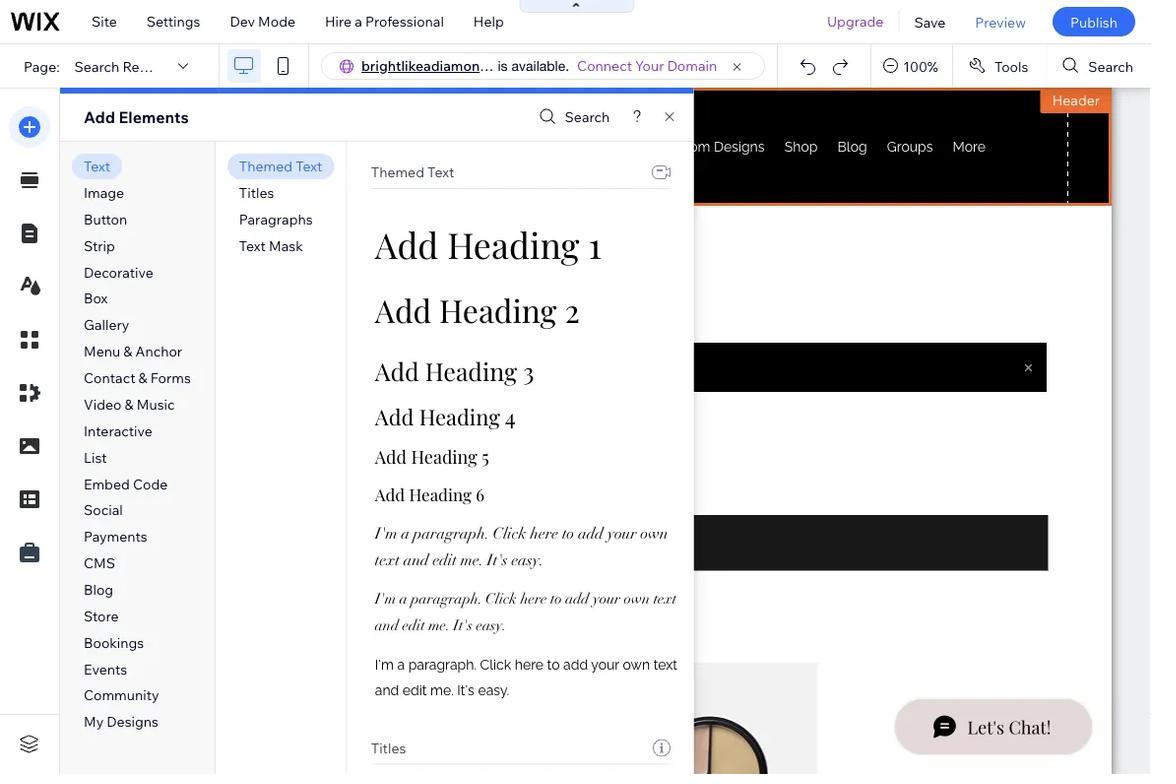 Task type: describe. For each thing, give the bounding box(es) containing it.
2 vertical spatial add
[[563, 657, 588, 673]]

bookings
[[84, 634, 144, 651]]

forms
[[151, 369, 191, 386]]

0 horizontal spatial quick edit
[[111, 112, 178, 130]]

heading for 4
[[419, 402, 500, 431]]

1 vertical spatial edit
[[402, 616, 425, 634]]

decorative
[[84, 263, 154, 281]]

text left mask
[[239, 237, 266, 254]]

1 vertical spatial click
[[485, 590, 517, 608]]

3 i'm from the top
[[375, 657, 393, 673]]

0 vertical spatial edit
[[432, 550, 457, 569]]

2 vertical spatial here
[[514, 657, 543, 673]]

heading for 2
[[439, 289, 557, 331]]

blog
[[84, 581, 113, 598]]

0 vertical spatial here
[[530, 524, 558, 543]]

100%
[[904, 57, 939, 75]]

text image button strip decorative box gallery menu & anchor contact & forms video & music interactive list embed code social payments cms blog store bookings events community my designs
[[84, 158, 191, 731]]

0 vertical spatial click
[[493, 524, 526, 543]]

social
[[84, 502, 123, 519]]

1 vertical spatial to
[[550, 590, 562, 608]]

menu
[[84, 343, 120, 360]]

button
[[84, 210, 127, 228]]

add heading 5
[[375, 445, 489, 468]]

0 vertical spatial it's
[[487, 550, 507, 569]]

hire a professional
[[325, 13, 444, 30]]

0 vertical spatial edit
[[152, 112, 178, 130]]

1 vertical spatial easy.
[[476, 616, 506, 634]]

connect
[[577, 57, 632, 74]]

strip
[[84, 237, 115, 254]]

heading for 6
[[409, 483, 471, 505]]

video
[[84, 396, 122, 413]]

2 vertical spatial click
[[480, 657, 511, 673]]

add for add heading 2
[[375, 289, 431, 331]]

anchor
[[136, 343, 182, 360]]

1 vertical spatial text
[[653, 590, 677, 608]]

2 vertical spatial text
[[653, 657, 677, 673]]

2 vertical spatial edit
[[402, 682, 427, 699]]

publish
[[1071, 13, 1118, 30]]

1
[[588, 220, 601, 267]]

heading for 5
[[411, 445, 477, 468]]

2 vertical spatial easy.
[[478, 682, 509, 699]]

image
[[84, 184, 124, 201]]

search results
[[74, 57, 170, 75]]

is available. connect your domain
[[498, 57, 717, 74]]

5
[[481, 445, 489, 468]]

text up the add heading 1
[[427, 164, 454, 181]]

2 i'm from the top
[[375, 590, 396, 608]]

results
[[123, 57, 170, 75]]

2 vertical spatial &
[[125, 396, 134, 413]]

themed text
[[371, 164, 454, 181]]

available.
[[512, 58, 569, 74]]

save
[[915, 13, 946, 30]]

0 vertical spatial your
[[607, 524, 637, 543]]

community
[[84, 687, 159, 704]]

1 vertical spatial &
[[138, 369, 147, 386]]

elements
[[119, 107, 189, 127]]

100% button
[[872, 44, 952, 88]]

mask
[[269, 237, 303, 254]]

add heading 2
[[375, 289, 580, 331]]

2
[[564, 289, 580, 331]]

gallery
[[84, 316, 129, 334]]

upgrade
[[827, 13, 884, 30]]

1 horizontal spatial search
[[565, 108, 610, 126]]

mode
[[258, 13, 296, 30]]

2 horizontal spatial search
[[1089, 57, 1134, 75]]

1 vertical spatial here
[[520, 590, 547, 608]]

site
[[92, 13, 117, 30]]

2 i'm a paragraph. click here to add your own text and edit me. it's easy. from the top
[[375, 590, 677, 634]]

add heading 4
[[375, 402, 515, 431]]

my
[[84, 713, 104, 731]]

help
[[474, 13, 504, 30]]

1 horizontal spatial search button
[[1047, 44, 1152, 88]]

add for add heading 3
[[375, 355, 419, 388]]

store
[[84, 607, 119, 625]]

preview
[[976, 13, 1026, 30]]

domain
[[668, 57, 717, 74]]

add for add elements
[[84, 107, 115, 127]]

6
[[475, 483, 484, 505]]

2 vertical spatial own
[[623, 657, 650, 673]]

dev mode
[[230, 13, 296, 30]]

add for add heading 1
[[375, 220, 438, 267]]

save button
[[900, 0, 961, 43]]



Task type: vqa. For each thing, say whether or not it's contained in the screenshot.
topmost it's
yes



Task type: locate. For each thing, give the bounding box(es) containing it.
1 horizontal spatial themed
[[371, 164, 424, 181]]

0 horizontal spatial titles
[[239, 184, 274, 201]]

embed
[[84, 475, 130, 492]]

list
[[84, 449, 107, 466]]

0 vertical spatial quick edit
[[111, 112, 178, 130]]

a
[[355, 13, 362, 30], [401, 524, 409, 543], [399, 590, 407, 608], [397, 657, 404, 673]]

text up paragraphs
[[296, 158, 322, 175]]

add up add heading 3
[[375, 289, 431, 331]]

&
[[123, 343, 132, 360], [138, 369, 147, 386], [125, 396, 134, 413]]

heading up add heading 4
[[425, 355, 517, 388]]

edit down the "results"
[[152, 112, 178, 130]]

0 vertical spatial and
[[403, 550, 429, 569]]

heading
[[447, 220, 579, 267], [439, 289, 557, 331], [425, 355, 517, 388], [419, 402, 500, 431], [411, 445, 477, 468], [409, 483, 471, 505]]

titles inside 'themed text titles paragraphs text mask'
[[239, 184, 274, 201]]

0 vertical spatial to
[[562, 524, 574, 543]]

3 i'm a paragraph. click here to add your own text and edit me. it's easy. from the top
[[375, 657, 677, 699]]

0 vertical spatial add
[[578, 524, 603, 543]]

header down 'publish'
[[1053, 92, 1100, 109]]

add down add heading 5
[[375, 483, 405, 505]]

0 horizontal spatial search button
[[535, 103, 610, 132]]

tools button
[[953, 44, 1046, 88]]

add up add heading 4
[[375, 355, 419, 388]]

0 horizontal spatial search
[[74, 57, 119, 75]]

0 vertical spatial paragraph.
[[413, 524, 489, 543]]

quick down search results
[[111, 112, 149, 130]]

your
[[607, 524, 637, 543], [593, 590, 620, 608], [591, 657, 619, 673]]

1 vertical spatial and
[[375, 616, 398, 634]]

add heading 3
[[375, 355, 534, 388]]

paragraphs
[[239, 210, 313, 228]]

header
[[1053, 92, 1100, 109], [169, 248, 217, 265]]

to
[[562, 524, 574, 543], [550, 590, 562, 608], [547, 657, 560, 673]]

1 horizontal spatial edit
[[338, 248, 364, 265]]

2 vertical spatial paragraph.
[[408, 657, 476, 673]]

quick edit down the "results"
[[111, 112, 178, 130]]

quick
[[111, 112, 149, 130], [297, 248, 335, 265]]

own
[[640, 524, 668, 543], [624, 590, 650, 608], [623, 657, 650, 673]]

0 vertical spatial &
[[123, 343, 132, 360]]

search down site
[[74, 57, 119, 75]]

0 vertical spatial i'm a paragraph. click here to add your own text and edit me. it's easy.
[[375, 524, 668, 569]]

0 vertical spatial quick
[[111, 112, 149, 130]]

1 horizontal spatial quick
[[297, 248, 335, 265]]

1 vertical spatial it's
[[453, 616, 472, 634]]

settings
[[147, 13, 200, 30]]

themed for themed text titles paragraphs text mask
[[239, 158, 293, 175]]

0 vertical spatial own
[[640, 524, 668, 543]]

heading down add heading 3
[[419, 402, 500, 431]]

add heading 1
[[375, 220, 601, 267]]

1 vertical spatial i'm a paragraph. click here to add your own text and edit me. it's easy.
[[375, 590, 677, 634]]

search
[[74, 57, 119, 75], [1089, 57, 1134, 75], [565, 108, 610, 126]]

quick down paragraphs
[[297, 248, 335, 265]]

preview button
[[961, 0, 1041, 43]]

add for add heading 4
[[375, 402, 413, 431]]

me.
[[460, 550, 483, 569], [428, 616, 450, 634], [430, 682, 453, 699]]

1 i'm a paragraph. click here to add your own text and edit me. it's easy. from the top
[[375, 524, 668, 569]]

events
[[84, 660, 127, 678]]

1 vertical spatial search button
[[535, 103, 610, 132]]

edit
[[152, 112, 178, 130], [338, 248, 364, 265]]

i'm
[[375, 524, 397, 543], [375, 590, 396, 608], [375, 657, 393, 673]]

add for add heading 6
[[375, 483, 405, 505]]

search button down 'publish'
[[1047, 44, 1152, 88]]

text
[[375, 550, 399, 569], [653, 590, 677, 608], [653, 657, 677, 673]]

themed for themed text
[[371, 164, 424, 181]]

designs
[[107, 713, 159, 731]]

& left forms
[[138, 369, 147, 386]]

payments
[[84, 528, 148, 545]]

add up add heading 5
[[375, 402, 413, 431]]

is
[[498, 58, 508, 74]]

add heading 6
[[375, 483, 484, 505]]

1 vertical spatial me.
[[428, 616, 450, 634]]

& right menu
[[123, 343, 132, 360]]

dev
[[230, 13, 255, 30]]

edit
[[432, 550, 457, 569], [402, 616, 425, 634], [402, 682, 427, 699]]

cms
[[84, 554, 115, 572]]

1 horizontal spatial header
[[1053, 92, 1100, 109]]

1 horizontal spatial titles
[[371, 739, 406, 757]]

paragraph.
[[413, 524, 489, 543], [411, 590, 482, 608], [408, 657, 476, 673]]

0 vertical spatial text
[[375, 550, 399, 569]]

click
[[493, 524, 526, 543], [485, 590, 517, 608], [480, 657, 511, 673]]

1 vertical spatial header
[[169, 248, 217, 265]]

1 i'm from the top
[[375, 524, 397, 543]]

1 vertical spatial i'm
[[375, 590, 396, 608]]

1 vertical spatial own
[[624, 590, 650, 608]]

2 vertical spatial i'm
[[375, 657, 393, 673]]

header left 'design'
[[169, 248, 217, 265]]

add down themed text
[[375, 220, 438, 267]]

1 vertical spatial quick
[[297, 248, 335, 265]]

it's
[[487, 550, 507, 569], [453, 616, 472, 634], [457, 682, 474, 699]]

0 horizontal spatial header
[[169, 248, 217, 265]]

1 vertical spatial your
[[593, 590, 620, 608]]

1 vertical spatial quick edit
[[297, 248, 364, 265]]

heading down add heading 4
[[411, 445, 477, 468]]

heading down add heading 5
[[409, 483, 471, 505]]

i'm a paragraph. click here to add your own text and edit me. it's easy.
[[375, 524, 668, 569], [375, 590, 677, 634], [375, 657, 677, 699]]

heading for 3
[[425, 355, 517, 388]]

2 vertical spatial to
[[547, 657, 560, 673]]

0 vertical spatial i'm
[[375, 524, 397, 543]]

add up add heading 6
[[375, 445, 406, 468]]

change
[[116, 248, 166, 265]]

2 vertical spatial it's
[[457, 682, 474, 699]]

1 horizontal spatial quick edit
[[297, 248, 364, 265]]

edit right mask
[[338, 248, 364, 265]]

contact
[[84, 369, 135, 386]]

1 vertical spatial edit
[[338, 248, 364, 265]]

1 vertical spatial add
[[565, 590, 589, 608]]

2 vertical spatial me.
[[430, 682, 453, 699]]

search button
[[1047, 44, 1152, 88], [535, 103, 610, 132]]

music
[[137, 396, 175, 413]]

brightlikeadiamond.com
[[362, 57, 520, 74]]

add left elements
[[84, 107, 115, 127]]

design
[[220, 248, 265, 265]]

themed
[[239, 158, 293, 175], [371, 164, 424, 181]]

add elements
[[84, 107, 189, 127]]

interactive
[[84, 422, 153, 439]]

0 vertical spatial titles
[[239, 184, 274, 201]]

2 vertical spatial your
[[591, 657, 619, 673]]

0 vertical spatial easy.
[[511, 550, 544, 569]]

search button down available.
[[535, 103, 610, 132]]

heading for 1
[[447, 220, 579, 267]]

titles
[[239, 184, 274, 201], [371, 739, 406, 757]]

professional
[[365, 13, 444, 30]]

box
[[84, 290, 108, 307]]

heading down the add heading 1
[[439, 289, 557, 331]]

hire
[[325, 13, 352, 30]]

publish button
[[1053, 7, 1136, 36]]

0 vertical spatial search button
[[1047, 44, 1152, 88]]

heading up add heading 2
[[447, 220, 579, 267]]

0 vertical spatial header
[[1053, 92, 1100, 109]]

add for add heading 5
[[375, 445, 406, 468]]

easy.
[[511, 550, 544, 569], [476, 616, 506, 634], [478, 682, 509, 699]]

here
[[530, 524, 558, 543], [520, 590, 547, 608], [514, 657, 543, 673]]

search down publish button
[[1089, 57, 1134, 75]]

2 vertical spatial i'm a paragraph. click here to add your own text and edit me. it's easy.
[[375, 657, 677, 699]]

0 vertical spatial me.
[[460, 550, 483, 569]]

& right video
[[125, 396, 134, 413]]

text up image
[[84, 158, 110, 175]]

add
[[578, 524, 603, 543], [565, 590, 589, 608], [563, 657, 588, 673]]

text
[[84, 158, 110, 175], [296, 158, 322, 175], [427, 164, 454, 181], [239, 237, 266, 254]]

0 horizontal spatial edit
[[152, 112, 178, 130]]

change header design
[[116, 248, 265, 265]]

0 horizontal spatial quick
[[111, 112, 149, 130]]

your
[[635, 57, 664, 74]]

4
[[505, 402, 515, 431]]

quick edit
[[111, 112, 178, 130], [297, 248, 364, 265]]

code
[[133, 475, 168, 492]]

themed inside 'themed text titles paragraphs text mask'
[[239, 158, 293, 175]]

1 vertical spatial titles
[[371, 739, 406, 757]]

2 vertical spatial and
[[375, 682, 399, 699]]

quick edit down paragraphs
[[297, 248, 364, 265]]

add
[[84, 107, 115, 127], [375, 220, 438, 267], [375, 289, 431, 331], [375, 355, 419, 388], [375, 402, 413, 431], [375, 445, 406, 468], [375, 483, 405, 505]]

tools
[[995, 57, 1029, 75]]

3
[[523, 355, 534, 388]]

themed text titles paragraphs text mask
[[239, 158, 322, 254]]

1 vertical spatial paragraph.
[[411, 590, 482, 608]]

text inside text image button strip decorative box gallery menu & anchor contact & forms video & music interactive list embed code social payments cms blog store bookings events community my designs
[[84, 158, 110, 175]]

0 horizontal spatial themed
[[239, 158, 293, 175]]

search down connect
[[565, 108, 610, 126]]



